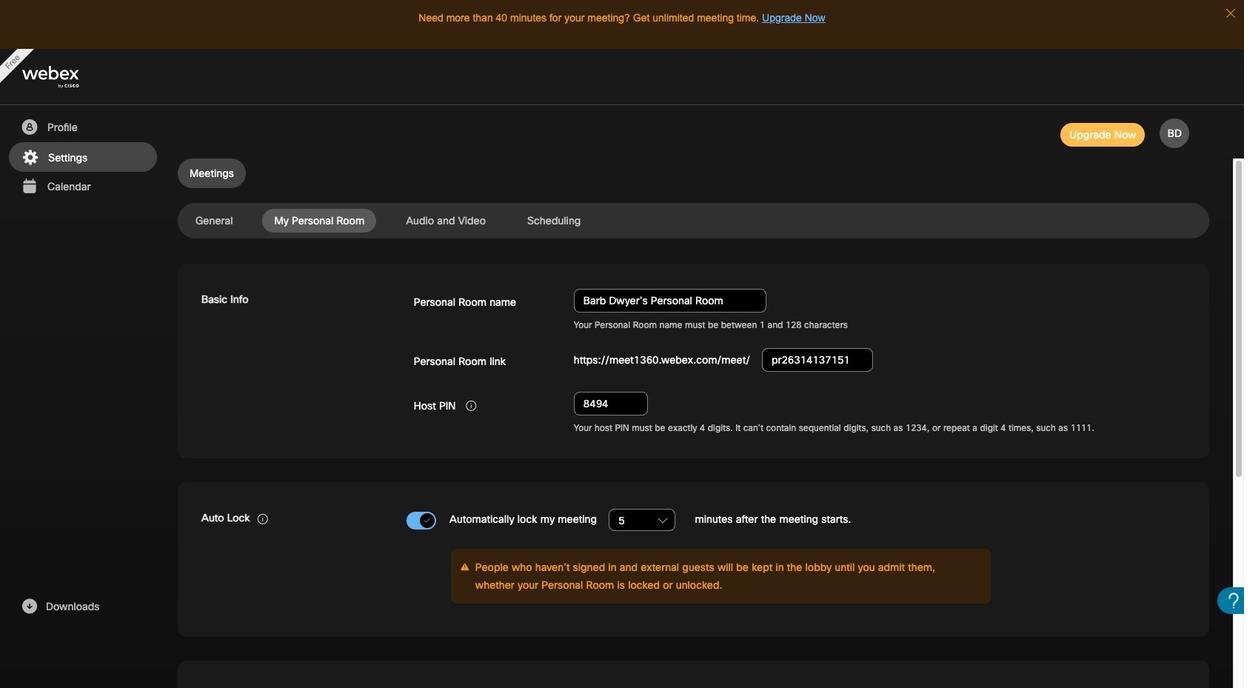 Task type: vqa. For each thing, say whether or not it's contained in the screenshot.
mds check_bold image
yes



Task type: locate. For each thing, give the bounding box(es) containing it.
0 vertical spatial tab list
[[178, 159, 1210, 188]]

mds check_bold image
[[424, 516, 431, 526]]

mds settings_filled image
[[21, 149, 39, 167]]

1 vertical spatial tab list
[[178, 209, 1210, 233]]

cisco webex image
[[22, 66, 111, 88]]

None text field
[[574, 289, 767, 313]]

tab list
[[178, 159, 1210, 188], [178, 209, 1210, 233]]

None text field
[[763, 348, 874, 372], [574, 392, 648, 416], [763, 348, 874, 372], [574, 392, 648, 416]]

alert
[[574, 320, 1186, 332]]

mds people circle_filled image
[[20, 119, 39, 136]]

1 tab list from the top
[[178, 159, 1210, 188]]

2 tab list from the top
[[178, 209, 1210, 233]]

banner
[[0, 49, 1245, 105]]



Task type: describe. For each thing, give the bounding box(es) containing it.
mds meetings_filled image
[[20, 178, 39, 196]]

mds content download_filled image
[[20, 598, 39, 616]]



